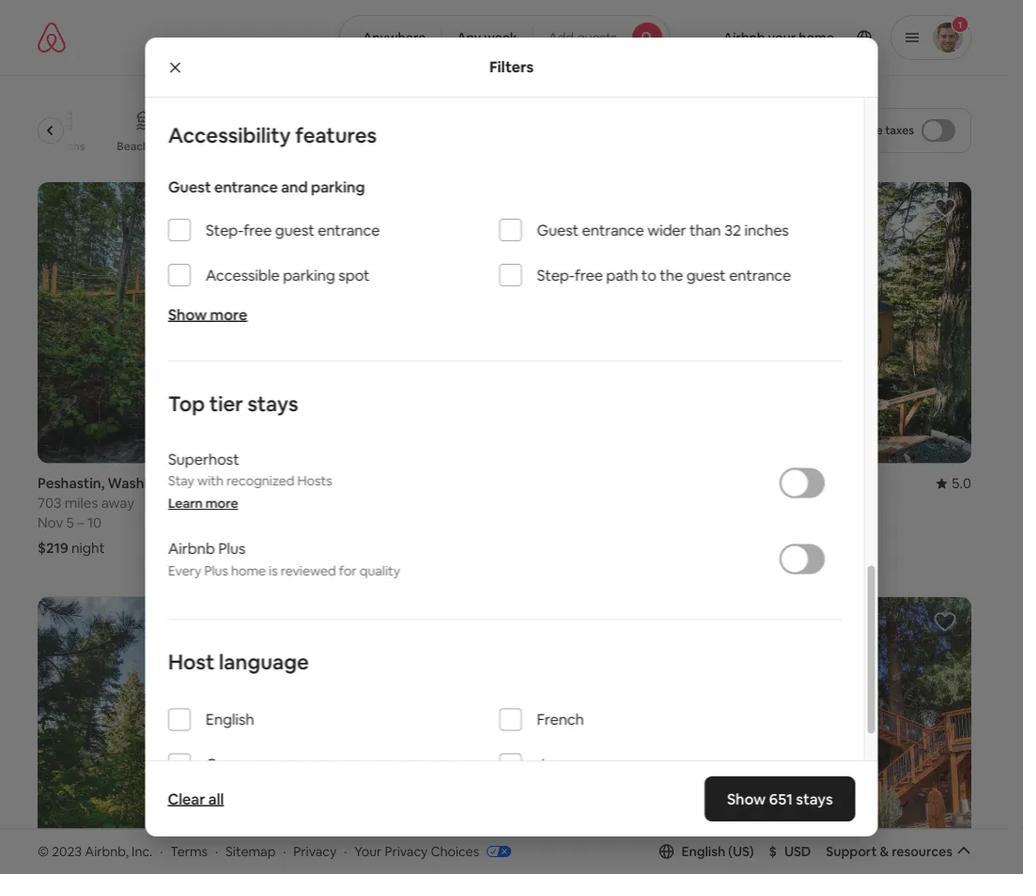 Task type: describe. For each thing, give the bounding box(es) containing it.
peshastin, washington 703 miles away nov 5 – 10 $219 night
[[38, 475, 188, 558]]

your
[[354, 843, 382, 860]]

display total before taxes
[[779, 123, 914, 138]]

support
[[826, 844, 877, 861]]

accessible
[[205, 266, 279, 285]]

free for path
[[574, 266, 603, 285]]

clear all button
[[158, 781, 233, 818]]

$ usd
[[769, 844, 811, 861]]

taxes
[[885, 123, 914, 138]]

any week button
[[441, 15, 533, 60]]

sitemap
[[226, 843, 276, 860]]

0 vertical spatial parking
[[311, 177, 365, 197]]

any week
[[457, 29, 517, 46]]

english (us)
[[682, 844, 754, 861]]

host language
[[168, 649, 309, 676]]

home
[[231, 562, 265, 579]]

0 vertical spatial plus
[[218, 539, 245, 558]]

accessibility
[[168, 122, 290, 149]]

than
[[689, 221, 721, 240]]

1 vertical spatial parking
[[282, 266, 335, 285]]

luxe
[[221, 139, 246, 154]]

add to wishlist: coupeville, washington image
[[934, 196, 957, 219]]

651
[[769, 790, 793, 809]]

amazing pools
[[289, 139, 368, 154]]

add to wishlist: peshastin, washington image
[[296, 196, 319, 219]]

your privacy choices link
[[354, 843, 511, 862]]

add guests
[[548, 29, 617, 46]]

inc.
[[132, 843, 153, 860]]

nov
[[38, 514, 63, 532]]

mansions
[[36, 139, 86, 154]]

privacy inside your privacy choices link
[[385, 843, 428, 860]]

every
[[168, 562, 201, 579]]

map
[[498, 761, 525, 778]]

entrance up spot
[[317, 221, 379, 240]]

english (us) button
[[659, 844, 754, 861]]

step- for step-free guest entrance
[[205, 221, 243, 240]]

choices
[[431, 843, 479, 860]]

features
[[295, 122, 376, 149]]

french
[[537, 710, 584, 729]]

your privacy choices
[[354, 843, 479, 860]]

free for guest
[[243, 221, 271, 240]]

0 horizontal spatial guest
[[275, 221, 314, 240]]

with
[[197, 473, 223, 490]]

reviewed
[[280, 562, 336, 579]]

hosts
[[297, 473, 332, 490]]

night
[[71, 539, 105, 558]]

tier
[[209, 391, 243, 417]]

clear all
[[168, 790, 224, 809]]

stays for top tier stays
[[247, 391, 298, 417]]

all
[[208, 790, 224, 809]]

1 vertical spatial plus
[[204, 562, 228, 579]]

add to wishlist: fernwood, idaho image
[[296, 611, 319, 634]]

terms
[[170, 843, 208, 860]]

japanese
[[537, 755, 603, 774]]

washington for coupeville, washington
[[752, 475, 832, 493]]

anywhere button
[[339, 15, 442, 60]]

privacy link
[[294, 843, 337, 860]]

sitemap link
[[226, 843, 276, 860]]

2023
[[52, 843, 82, 860]]

filters dialog
[[145, 0, 878, 852]]

show 651 stays
[[727, 790, 833, 809]]

show more
[[168, 305, 247, 324]]

step-free guest entrance
[[205, 221, 379, 240]]

more inside superhost stay with recognized hosts learn more
[[205, 495, 238, 512]]

entrance down inches
[[729, 266, 791, 285]]

5.0
[[952, 475, 972, 493]]

703
[[38, 494, 61, 513]]

–
[[77, 514, 84, 532]]

accessible parking spot
[[205, 266, 369, 285]]

step-free path to the guest entrance
[[537, 266, 791, 285]]

display total before taxes button
[[763, 108, 972, 153]]

spot
[[338, 266, 369, 285]]

add to wishlist: sooke, canada image
[[934, 611, 957, 634]]

show 651 stays link
[[705, 777, 856, 822]]

miles
[[65, 494, 98, 513]]

display
[[779, 123, 817, 138]]

4.87 out of 5 average rating image
[[290, 475, 334, 493]]

week
[[484, 29, 517, 46]]



Task type: locate. For each thing, give the bounding box(es) containing it.
english inside filters dialog
[[205, 710, 254, 729]]

language
[[219, 649, 309, 676]]

english left (us)
[[682, 844, 726, 861]]

and
[[281, 177, 307, 197]]

1 vertical spatial stays
[[796, 790, 833, 809]]

guest for guest entrance and parking
[[168, 177, 211, 197]]

32
[[724, 221, 741, 240]]

guests
[[577, 29, 617, 46]]

· left 'privacy' link
[[283, 843, 286, 860]]

airbnb,
[[85, 843, 129, 860]]

wider
[[647, 221, 686, 240]]

add to wishlist: port angeles, washington image
[[615, 611, 638, 634]]

washington for peshastin, washington 703 miles away nov 5 – 10 $219 night
[[108, 475, 188, 493]]

any
[[457, 29, 481, 46]]

german
[[205, 755, 262, 774]]

plus up home
[[218, 539, 245, 558]]

inches
[[744, 221, 789, 240]]

terms · sitemap · privacy
[[170, 843, 337, 860]]

english up german
[[205, 710, 254, 729]]

entrance down luxe
[[214, 177, 278, 197]]

5.0 out of 5 average rating image
[[937, 475, 972, 493]]

peshastin,
[[38, 475, 105, 493]]

10
[[87, 514, 102, 532]]

0 horizontal spatial privacy
[[294, 843, 337, 860]]

1 vertical spatial free
[[574, 266, 603, 285]]

2 horizontal spatial show
[[727, 790, 766, 809]]

1 horizontal spatial english
[[682, 844, 726, 861]]

· right "inc."
[[160, 843, 163, 860]]

1 horizontal spatial washington
[[752, 475, 832, 493]]

show map
[[461, 761, 525, 778]]

more down with
[[205, 495, 238, 512]]

accessibility features
[[168, 122, 376, 149]]

add
[[548, 29, 574, 46]]

0 horizontal spatial washington
[[108, 475, 188, 493]]

stays right tier
[[247, 391, 298, 417]]

learn more link
[[168, 495, 238, 512]]

terms link
[[170, 843, 208, 860]]

0 vertical spatial stays
[[247, 391, 298, 417]]

plus
[[218, 539, 245, 558], [204, 562, 228, 579]]

parking left spot
[[282, 266, 335, 285]]

0 vertical spatial step-
[[205, 221, 243, 240]]

quality
[[359, 562, 400, 579]]

1 horizontal spatial stays
[[796, 790, 833, 809]]

for
[[339, 562, 356, 579]]

0 horizontal spatial english
[[205, 710, 254, 729]]

1 horizontal spatial step-
[[537, 266, 574, 285]]

©
[[38, 843, 49, 860]]

0 horizontal spatial stays
[[247, 391, 298, 417]]

0 vertical spatial show
[[168, 305, 206, 324]]

guest entrance and parking
[[168, 177, 365, 197]]

group
[[35, 94, 649, 167], [38, 182, 334, 464], [356, 182, 653, 464], [675, 182, 972, 464], [38, 597, 334, 875], [356, 597, 653, 875], [675, 597, 972, 875]]

english
[[205, 710, 254, 729], [682, 844, 726, 861]]

washington inside peshastin, washington 703 miles away nov 5 – 10 $219 night
[[108, 475, 188, 493]]

english for english
[[205, 710, 254, 729]]

$
[[769, 844, 777, 861]]

0 horizontal spatial step-
[[205, 221, 243, 240]]

plus right every
[[204, 562, 228, 579]]

superhost stay with recognized hosts learn more
[[168, 450, 332, 512]]

more
[[210, 305, 247, 324], [205, 495, 238, 512]]

0 vertical spatial more
[[210, 305, 247, 324]]

0 vertical spatial free
[[243, 221, 271, 240]]

1 vertical spatial more
[[205, 495, 238, 512]]

show map button
[[442, 747, 567, 792]]

step- for step-free path to the guest entrance
[[537, 266, 574, 285]]

4.87
[[305, 475, 334, 493]]

step- up accessible
[[205, 221, 243, 240]]

2 privacy from the left
[[385, 843, 428, 860]]

·
[[160, 843, 163, 860], [215, 843, 218, 860], [283, 843, 286, 860], [344, 843, 347, 860]]

None search field
[[339, 15, 670, 60]]

host
[[168, 649, 214, 676]]

support & resources
[[826, 844, 953, 861]]

1 horizontal spatial show
[[461, 761, 495, 778]]

filters
[[489, 57, 534, 77]]

washington right "coupeville," on the right bottom of the page
[[752, 475, 832, 493]]

free
[[243, 221, 271, 240], [574, 266, 603, 285]]

top tier stays
[[168, 391, 298, 417]]

english for english (us)
[[682, 844, 726, 861]]

step- left path at the top right
[[537, 266, 574, 285]]

learn
[[168, 495, 202, 512]]

1 · from the left
[[160, 843, 163, 860]]

guest
[[275, 221, 314, 240], [686, 266, 726, 285]]

1 vertical spatial guest
[[686, 266, 726, 285]]

show down accessible
[[168, 305, 206, 324]]

airbnb plus every plus home is reviewed for quality
[[168, 539, 400, 579]]

profile element
[[693, 0, 972, 75]]

group containing mansions
[[35, 94, 649, 167]]

recognized
[[226, 473, 294, 490]]

1 vertical spatial english
[[682, 844, 726, 861]]

1 horizontal spatial guest
[[686, 266, 726, 285]]

0 horizontal spatial show
[[168, 305, 206, 324]]

none search field containing anywhere
[[339, 15, 670, 60]]

the
[[659, 266, 683, 285]]

privacy left your
[[294, 843, 337, 860]]

1 vertical spatial show
[[461, 761, 495, 778]]

show left '651'
[[727, 790, 766, 809]]

top
[[168, 391, 204, 417]]

guest down add to wishlist: peshastin, washington icon
[[275, 221, 314, 240]]

show for show map
[[461, 761, 495, 778]]

airbnb
[[168, 539, 215, 558]]

superhost
[[168, 450, 239, 469]]

1 horizontal spatial privacy
[[385, 843, 428, 860]]

stay
[[168, 473, 194, 490]]

beachfront
[[117, 139, 177, 154]]

washington
[[108, 475, 188, 493], [752, 475, 832, 493]]

parking
[[311, 177, 365, 197], [282, 266, 335, 285]]

support & resources button
[[826, 844, 972, 861]]

guest for guest entrance wider than 32 inches
[[537, 221, 578, 240]]

show inside button
[[461, 761, 495, 778]]

· right terms link
[[215, 843, 218, 860]]

amazing
[[289, 139, 336, 154]]

parking down amazing pools
[[311, 177, 365, 197]]

1 vertical spatial step-
[[537, 266, 574, 285]]

pools
[[339, 139, 368, 154]]

show
[[168, 305, 206, 324], [461, 761, 495, 778], [727, 790, 766, 809]]

add guests button
[[532, 15, 670, 60]]

2 · from the left
[[215, 843, 218, 860]]

$219
[[38, 539, 68, 558]]

3 · from the left
[[283, 843, 286, 860]]

coupeville, washington
[[675, 475, 832, 493]]

1 washington from the left
[[108, 475, 188, 493]]

coupeville,
[[675, 475, 749, 493]]

(us)
[[728, 844, 754, 861]]

resources
[[892, 844, 953, 861]]

privacy
[[294, 843, 337, 860], [385, 843, 428, 860]]

show for show 651 stays
[[727, 790, 766, 809]]

more down accessible
[[210, 305, 247, 324]]

anywhere
[[363, 29, 426, 46]]

0 horizontal spatial guest
[[168, 177, 211, 197]]

0 vertical spatial english
[[205, 710, 254, 729]]

1 horizontal spatial free
[[574, 266, 603, 285]]

free left path at the top right
[[574, 266, 603, 285]]

· left your
[[344, 843, 347, 860]]

show more button
[[168, 305, 247, 324]]

1 horizontal spatial guest
[[537, 221, 578, 240]]

© 2023 airbnb, inc. ·
[[38, 843, 163, 860]]

washington up away
[[108, 475, 188, 493]]

2 washington from the left
[[752, 475, 832, 493]]

5
[[66, 514, 74, 532]]

path
[[606, 266, 638, 285]]

guest entrance wider than 32 inches
[[537, 221, 789, 240]]

1 privacy from the left
[[294, 843, 337, 860]]

clear
[[168, 790, 205, 809]]

away
[[101, 494, 134, 513]]

2 vertical spatial show
[[727, 790, 766, 809]]

1 vertical spatial guest
[[537, 221, 578, 240]]

&
[[880, 844, 889, 861]]

show for show more
[[168, 305, 206, 324]]

0 vertical spatial guest
[[275, 221, 314, 240]]

4 · from the left
[[344, 843, 347, 860]]

guest right the
[[686, 266, 726, 285]]

0 vertical spatial guest
[[168, 177, 211, 197]]

0 horizontal spatial free
[[243, 221, 271, 240]]

free down guest entrance and parking
[[243, 221, 271, 240]]

to
[[641, 266, 656, 285]]

show left map
[[461, 761, 495, 778]]

stays right '651'
[[796, 790, 833, 809]]

is
[[268, 562, 277, 579]]

stays for show 651 stays
[[796, 790, 833, 809]]

privacy right your
[[385, 843, 428, 860]]

entrance up path at the top right
[[582, 221, 644, 240]]



Task type: vqa. For each thing, say whether or not it's contained in the screenshot.
right "step-"
yes



